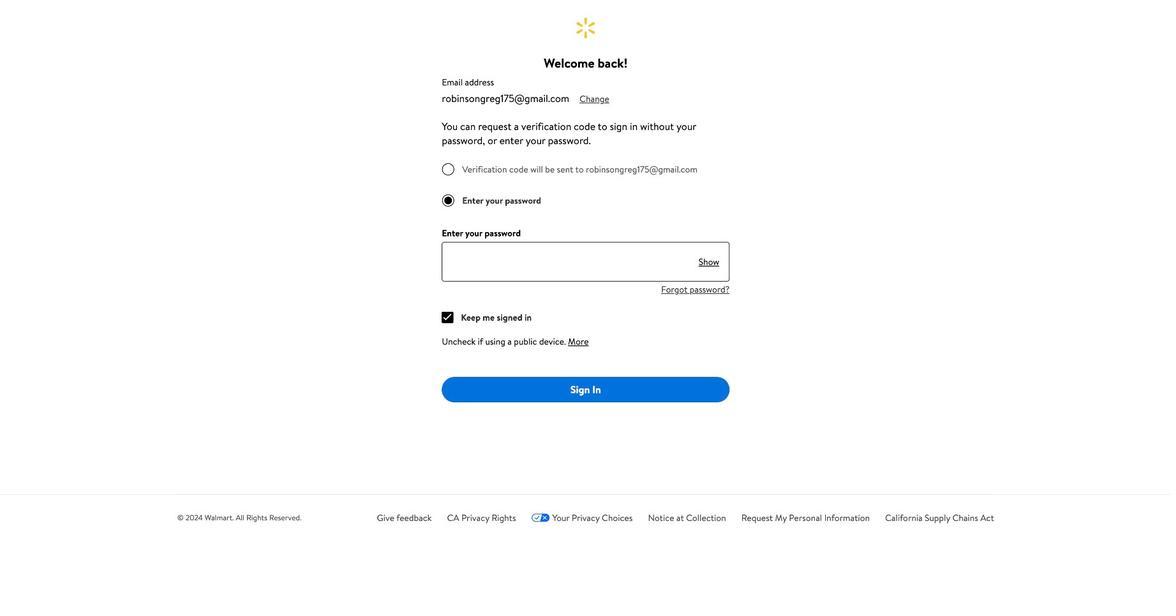 Task type: locate. For each thing, give the bounding box(es) containing it.
Enter your password password field
[[442, 242, 689, 282]]

None checkbox
[[442, 312, 453, 323]]

None radio
[[442, 163, 455, 176]]

password element
[[442, 227, 521, 239]]

privacy choices icon image
[[532, 514, 550, 523]]

None radio
[[442, 194, 455, 207]]



Task type: describe. For each thing, give the bounding box(es) containing it.
walmart logo with link to homepage. image
[[577, 18, 595, 38]]



Task type: vqa. For each thing, say whether or not it's contained in the screenshot.
vibrant life pom pom cat toy, assorted colors 'image'
no



